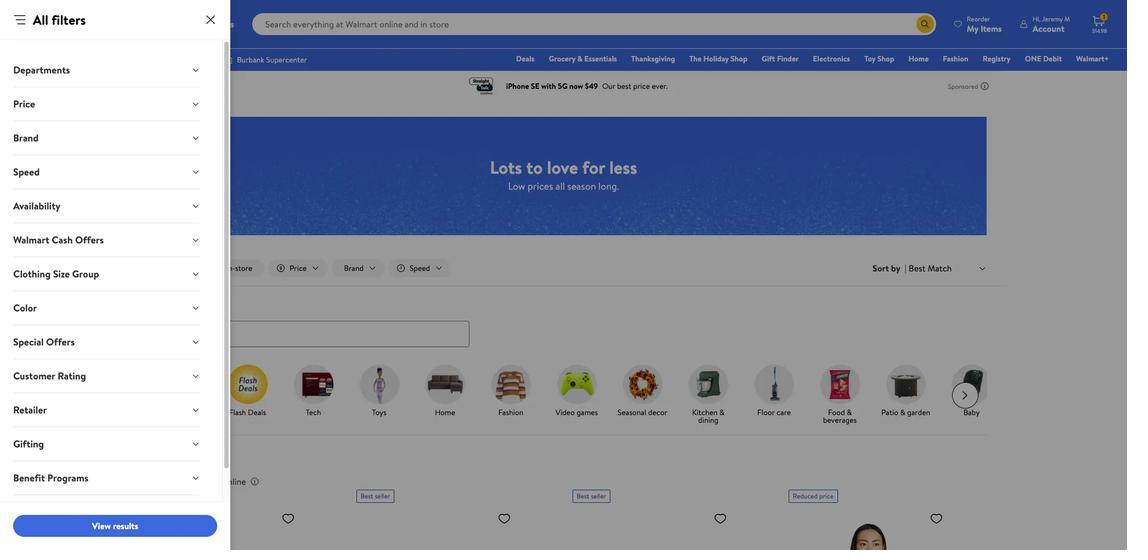 Task type: describe. For each thing, give the bounding box(es) containing it.
gift finder link
[[757, 53, 804, 65]]

love
[[547, 155, 578, 179]]

filters
[[52, 10, 86, 29]]

special
[[13, 335, 44, 349]]

kitchen
[[692, 407, 718, 418]]

legal information image
[[250, 477, 259, 486]]

1 vertical spatial fashion link
[[483, 365, 540, 418]]

speed
[[13, 165, 40, 179]]

$14.98
[[1093, 27, 1108, 35]]

0 horizontal spatial home
[[435, 407, 455, 418]]

home image
[[426, 365, 465, 404]]

add to favorites list, vizio 50" class v-series 4k uhd led smart tv v505-j09 image
[[714, 512, 727, 525]]

color button
[[4, 291, 209, 325]]

sort
[[873, 262, 889, 274]]

gifting button
[[4, 427, 209, 461]]

video
[[556, 407, 575, 418]]

flash deals link
[[219, 365, 276, 418]]

results
[[113, 520, 138, 532]]

seasonal decor image
[[623, 365, 663, 404]]

grocery & essentials
[[549, 53, 617, 64]]

0 horizontal spatial fashion
[[499, 407, 524, 418]]

one
[[1025, 53, 1042, 64]]

baby
[[964, 407, 980, 418]]

gift
[[762, 53, 775, 64]]

grocery & essentials link
[[544, 53, 622, 65]]

in-store
[[226, 263, 252, 274]]

best seller for vizio 50" class v-series 4k uhd led smart tv v505-j09 image
[[577, 491, 606, 501]]

walmart+
[[1077, 53, 1109, 64]]

lots
[[490, 155, 522, 179]]

reduced
[[793, 491, 818, 501]]

2 shop from the left
[[878, 53, 895, 64]]

retailer button
[[4, 393, 209, 427]]

1 horizontal spatial fashion link
[[938, 53, 974, 65]]

sort and filter section element
[[125, 251, 1003, 286]]

deals up when
[[138, 452, 164, 467]]

the holiday shop link
[[685, 53, 753, 65]]

view results
[[92, 520, 138, 532]]

flash deals image
[[228, 365, 267, 404]]

flash
[[229, 407, 246, 418]]

toys link
[[351, 365, 408, 418]]

deal
[[181, 491, 193, 501]]

retailer
[[13, 403, 47, 417]]

tech image
[[294, 365, 333, 404]]

0 horizontal spatial home link
[[417, 365, 474, 418]]

kitchen & dining link
[[680, 365, 737, 426]]

video games image
[[557, 365, 597, 404]]

registry link
[[978, 53, 1016, 65]]

garden
[[908, 407, 931, 418]]

seasonal
[[618, 407, 647, 418]]

essentials
[[585, 53, 617, 64]]

& for dining
[[720, 407, 725, 418]]

toy shop
[[865, 53, 895, 64]]

toys
[[372, 407, 387, 418]]

toy shop link
[[860, 53, 900, 65]]

clothing size group
[[13, 267, 99, 281]]

kitchen and dining image
[[689, 365, 728, 404]]

price for price
[[13, 97, 35, 111]]

special offers button
[[4, 325, 209, 359]]

vizio 50" class v-series 4k uhd led smart tv v505-j09 image
[[573, 507, 732, 550]]

black friday deal
[[145, 491, 193, 501]]

season
[[568, 179, 596, 193]]

saluspa 77" x 26" hollywood 240 gal. inflatable hot tub with led lights, 104f max temperature image
[[356, 507, 515, 550]]

lots to love for less low prices all season long.
[[490, 155, 637, 193]]

black friday deals preview
[[159, 407, 205, 426]]

& for beverages
[[847, 407, 852, 418]]

0 vertical spatial offers
[[75, 233, 104, 247]]

patio
[[882, 407, 899, 418]]

seasonal decor link
[[614, 365, 671, 418]]

floorcare image
[[755, 365, 794, 404]]

clothing
[[13, 267, 51, 281]]

electronics link
[[808, 53, 855, 65]]

purchased
[[182, 475, 221, 488]]

friday for deals
[[181, 407, 202, 418]]

by
[[892, 262, 901, 274]]

decor
[[648, 407, 668, 418]]

low
[[508, 179, 525, 193]]

1 horizontal spatial home
[[909, 53, 929, 64]]

tech link
[[285, 365, 342, 418]]

food & beverages image
[[821, 365, 860, 404]]

color
[[13, 301, 37, 315]]

black for black friday deal
[[145, 491, 160, 501]]

deals inside the black friday deals preview
[[159, 415, 177, 426]]

seller for vizio 50" class v-series 4k uhd led smart tv v505-j09 image
[[591, 491, 606, 501]]

all
[[556, 179, 565, 193]]

food & beverages
[[823, 407, 857, 426]]

to
[[527, 155, 543, 179]]

patio & garden
[[882, 407, 931, 418]]

speed button
[[4, 155, 209, 189]]

online
[[223, 475, 246, 488]]

black for black friday deals preview
[[162, 407, 180, 418]]

baby image
[[952, 365, 992, 404]]

seasonal decor
[[618, 407, 668, 418]]

rating
[[58, 369, 86, 383]]

price
[[820, 491, 834, 501]]

seller for saluspa 77" x 26" hollywood 240 gal. inflatable hot tub with led lights, 104f max temperature image
[[375, 491, 390, 501]]

in-
[[226, 263, 235, 274]]

prices
[[528, 179, 553, 193]]

group
[[72, 267, 99, 281]]

brand
[[13, 131, 39, 145]]

finder
[[777, 53, 799, 64]]

price for price when purchased online
[[138, 475, 157, 488]]

Search search field
[[252, 13, 937, 35]]

best for saluspa 77" x 26" hollywood 240 gal. inflatable hot tub with led lights, 104f max temperature image
[[361, 491, 373, 501]]

benefit programs
[[13, 471, 88, 485]]

floor care link
[[746, 365, 803, 418]]



Task type: vqa. For each thing, say whether or not it's contained in the screenshot.
THE 'GIFT FINDER' at the right top of page
yes



Task type: locate. For each thing, give the bounding box(es) containing it.
patio & garden image
[[886, 365, 926, 404]]

Walmart Site-Wide search field
[[252, 13, 937, 35]]

1 horizontal spatial friday
[[181, 407, 202, 418]]

black friday deals preview link
[[153, 365, 210, 426]]

1 best seller from the left
[[361, 491, 390, 501]]

fashion up the sponsored
[[943, 53, 969, 64]]

thanksgiving
[[632, 53, 675, 64]]

gift finder
[[762, 53, 799, 64]]

1 shop from the left
[[731, 53, 748, 64]]

home link
[[904, 53, 934, 65], [417, 365, 474, 418]]

1 seller from the left
[[375, 491, 390, 501]]

video games
[[556, 407, 598, 418]]

shop right holiday
[[731, 53, 748, 64]]

view
[[92, 520, 111, 532]]

fashion down fashion image
[[499, 407, 524, 418]]

for
[[583, 155, 605, 179]]

1 best from the left
[[361, 491, 373, 501]]

home down home image
[[435, 407, 455, 418]]

cash
[[52, 233, 73, 247]]

food
[[828, 407, 845, 418]]

black friday deals image
[[162, 365, 202, 404]]

benefit programs button
[[4, 461, 209, 495]]

black inside the black friday deals preview
[[162, 407, 180, 418]]

black down when
[[145, 491, 160, 501]]

1
[[1103, 12, 1106, 22]]

0 horizontal spatial shop
[[731, 53, 748, 64]]

1 vertical spatial fashion
[[499, 407, 524, 418]]

reduced price
[[793, 491, 834, 501]]

1 vertical spatial home
[[435, 407, 455, 418]]

Search in deals search field
[[138, 321, 469, 347]]

best seller
[[361, 491, 390, 501], [577, 491, 606, 501]]

friday down when
[[162, 491, 179, 501]]

best
[[361, 491, 373, 501], [577, 491, 590, 501]]

departments
[[13, 63, 70, 77]]

0 vertical spatial home
[[909, 53, 929, 64]]

playstation 5 disc console - marvel's spider-man 2 bundle image
[[140, 507, 299, 550]]

2 seller from the left
[[591, 491, 606, 501]]

all
[[33, 10, 48, 29]]

toy
[[865, 53, 876, 64]]

1 horizontal spatial best
[[577, 491, 590, 501]]

brand button
[[4, 121, 209, 155]]

walmart+ link
[[1072, 53, 1114, 65]]

0 vertical spatial price
[[13, 97, 35, 111]]

special offers
[[13, 335, 75, 349]]

debit
[[1044, 53, 1062, 64]]

walmart image
[[18, 15, 89, 33]]

walmart cash offers button
[[4, 223, 209, 257]]

games
[[577, 407, 598, 418]]

gifting
[[13, 437, 44, 451]]

1 horizontal spatial shop
[[878, 53, 895, 64]]

deals link
[[511, 53, 540, 65]]

0 vertical spatial fashion
[[943, 53, 969, 64]]

food & beverages link
[[812, 365, 869, 426]]

price up brand
[[13, 97, 35, 111]]

electronics
[[813, 53, 851, 64]]

(1000+)
[[166, 455, 196, 467]]

0 horizontal spatial best
[[361, 491, 373, 501]]

add to favorites list, saluspa 77" x 26" hollywood 240 gal. inflatable hot tub with led lights, 104f max temperature image
[[498, 512, 511, 525]]

0 horizontal spatial best seller
[[361, 491, 390, 501]]

add to favorites list, 99 jane street women's v-neck cardigan sweater with long sleeves, midweight, sizes s-xxxl image
[[930, 512, 943, 525]]

preview
[[179, 415, 205, 426]]

0 horizontal spatial friday
[[162, 491, 179, 501]]

1 vertical spatial friday
[[162, 491, 179, 501]]

best seller for saluspa 77" x 26" hollywood 240 gal. inflatable hot tub with led lights, 104f max temperature image
[[361, 491, 390, 501]]

1 horizontal spatial seller
[[591, 491, 606, 501]]

deals right flash
[[248, 407, 266, 418]]

1 vertical spatial black
[[145, 491, 160, 501]]

close panel image
[[204, 13, 217, 26]]

0 vertical spatial home link
[[904, 53, 934, 65]]

1 horizontal spatial fashion
[[943, 53, 969, 64]]

black
[[162, 407, 180, 418], [145, 491, 160, 501]]

benefit
[[13, 471, 45, 485]]

kitchen & dining
[[692, 407, 725, 426]]

1 horizontal spatial best seller
[[577, 491, 606, 501]]

deals
[[516, 53, 535, 64], [248, 407, 266, 418], [159, 415, 177, 426], [138, 452, 164, 467]]

0 horizontal spatial seller
[[375, 491, 390, 501]]

toys image
[[360, 365, 399, 404]]

2 best seller from the left
[[577, 491, 606, 501]]

one debit link
[[1020, 53, 1067, 65]]

& right patio
[[901, 407, 906, 418]]

99 jane street women's v-neck cardigan sweater with long sleeves, midweight, sizes s-xxxl image
[[789, 507, 948, 550]]

the holiday shop
[[690, 53, 748, 64]]

& inside 'kitchen & dining'
[[720, 407, 725, 418]]

deals left grocery on the top of page
[[516, 53, 535, 64]]

price
[[13, 97, 35, 111], [138, 475, 157, 488]]

customer rating button
[[4, 359, 209, 393]]

shop
[[731, 53, 748, 64], [878, 53, 895, 64]]

offers right cash
[[75, 233, 104, 247]]

sort by |
[[873, 262, 907, 274]]

walmart cash offers
[[13, 233, 104, 247]]

seller
[[375, 491, 390, 501], [591, 491, 606, 501]]

|
[[905, 262, 907, 274]]

& right dining
[[720, 407, 725, 418]]

registry
[[983, 53, 1011, 64]]

friday inside the black friday deals preview
[[181, 407, 202, 418]]

black down black friday deals image
[[162, 407, 180, 418]]

baby link
[[943, 365, 1001, 418]]

add to favorites list, playstation 5 disc console - marvel's spider-man 2 bundle image
[[282, 512, 295, 525]]

less
[[610, 155, 637, 179]]

home right the toy shop at right
[[909, 53, 929, 64]]

1 horizontal spatial black
[[162, 407, 180, 418]]

1 horizontal spatial price
[[138, 475, 157, 488]]

1 vertical spatial price
[[138, 475, 157, 488]]

sponsored
[[948, 81, 979, 91]]

deals left preview
[[159, 415, 177, 426]]

offers right special
[[46, 335, 75, 349]]

1 horizontal spatial home link
[[904, 53, 934, 65]]

deals (1000+)
[[138, 452, 196, 467]]

price inside dropdown button
[[13, 97, 35, 111]]

& for garden
[[901, 407, 906, 418]]

0 horizontal spatial black
[[145, 491, 160, 501]]

fashion image
[[491, 365, 531, 404]]

shop right toy
[[878, 53, 895, 64]]

0 vertical spatial fashion link
[[938, 53, 974, 65]]

& right food
[[847, 407, 852, 418]]

grocery
[[549, 53, 576, 64]]

floor care
[[758, 407, 791, 418]]

store
[[235, 263, 252, 274]]

& inside 'food & beverages'
[[847, 407, 852, 418]]

friday down black friday deals image
[[181, 407, 202, 418]]

0 vertical spatial friday
[[181, 407, 202, 418]]

video games link
[[548, 365, 605, 418]]

1 $14.98
[[1093, 12, 1108, 35]]

offers
[[75, 233, 104, 247], [46, 335, 75, 349]]

& right grocery on the top of page
[[578, 53, 583, 64]]

next slide for chipmodulewithimages list image
[[952, 382, 979, 409]]

care
[[777, 407, 791, 418]]

best for vizio 50" class v-series 4k uhd led smart tv v505-j09 image
[[577, 491, 590, 501]]

customer
[[13, 369, 55, 383]]

0 horizontal spatial fashion link
[[483, 365, 540, 418]]

& for essentials
[[578, 53, 583, 64]]

thanksgiving link
[[627, 53, 680, 65]]

lots to love for less. low prices all season long. image
[[140, 117, 987, 236]]

fashion
[[943, 53, 969, 64], [499, 407, 524, 418]]

2 best from the left
[[577, 491, 590, 501]]

all filters
[[33, 10, 86, 29]]

1 vertical spatial offers
[[46, 335, 75, 349]]

0 horizontal spatial price
[[13, 97, 35, 111]]

None search field
[[125, 300, 1003, 347]]

one debit
[[1025, 53, 1062, 64]]

price left when
[[138, 475, 157, 488]]

all filters dialog
[[0, 0, 230, 550]]

dining
[[699, 415, 719, 426]]

1 vertical spatial home link
[[417, 365, 474, 418]]

availability
[[13, 199, 60, 213]]

price when purchased online
[[138, 475, 246, 488]]

holiday
[[704, 53, 729, 64]]

the
[[690, 53, 702, 64]]

0 vertical spatial black
[[162, 407, 180, 418]]

friday for deal
[[162, 491, 179, 501]]

price button
[[4, 87, 209, 121]]

in-store button
[[205, 260, 265, 277]]



